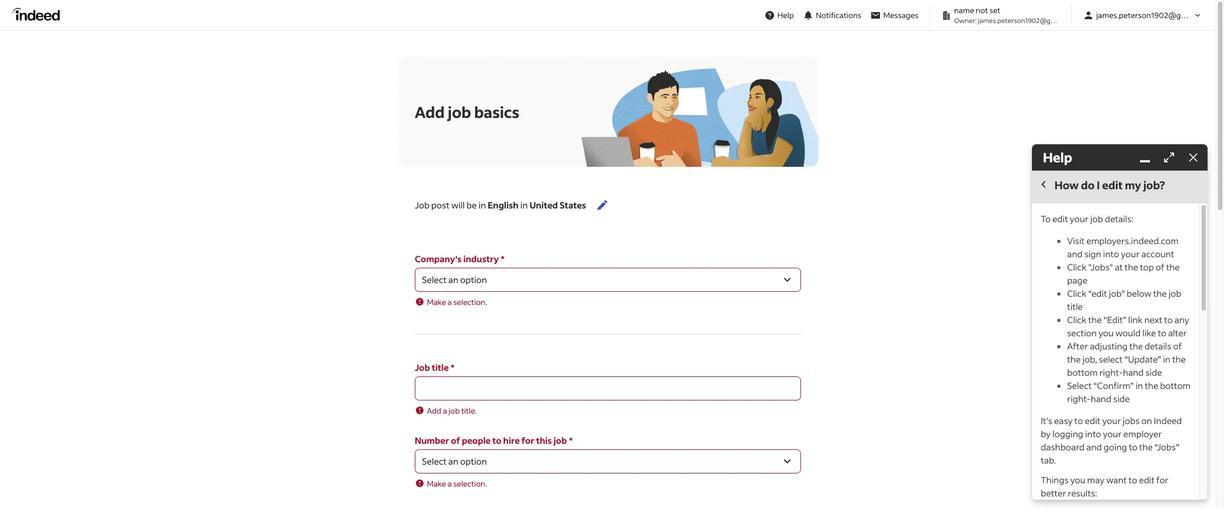 Task type: describe. For each thing, give the bounding box(es) containing it.
to
[[1041, 213, 1051, 224]]

james.peterson1902@gmail.com inside popup button
[[1096, 10, 1213, 20]]

sign
[[1084, 248, 1101, 259]]

by
[[1041, 428, 1051, 439]]

add a job title.
[[427, 405, 477, 416]]

and inside 'visit employers.indeed.com and sign into your account click "jobs" at the top of the page click "edit job" below the job title click the "edit" link next to any section you would like to alter after adjusting the details of the job, select "update" in the bottom right-hand side select "confirm" in the bottom right-hand side'
[[1067, 248, 1083, 259]]

notifications
[[816, 10, 861, 20]]

visit
[[1067, 235, 1085, 246]]

"edit"
[[1104, 314, 1127, 325]]

job,
[[1083, 353, 1097, 365]]

edit inside button
[[1102, 178, 1123, 192]]

2 vertical spatial of
[[451, 435, 460, 446]]

indeed home image
[[12, 7, 65, 21]]

the up "update"
[[1129, 340, 1143, 352]]

0 vertical spatial hand
[[1123, 366, 1144, 378]]

to down employer
[[1129, 441, 1138, 453]]

"edit
[[1088, 287, 1107, 299]]

in right "confirm"
[[1136, 380, 1143, 391]]

0 horizontal spatial side
[[1113, 393, 1130, 404]]

your inside 'visit employers.indeed.com and sign into your account click "jobs" at the top of the page click "edit job" below the job title click the "edit" link next to any section you would like to alter after adjusting the details of the job, select "update" in the bottom right-hand side select "confirm" in the bottom right-hand side'
[[1121, 248, 1140, 259]]

james.peterson1902@gmail.com inside name not set owner: james.peterson1902@gmail.com
[[978, 16, 1078, 25]]

0 horizontal spatial for
[[522, 435, 534, 446]]

edit inside things you may want to edit for better results:
[[1139, 474, 1155, 485]]

make for company's
[[427, 297, 446, 307]]

company's industry *
[[415, 253, 504, 264]]

help button
[[760, 5, 798, 25]]

at
[[1115, 261, 1123, 273]]

post
[[431, 199, 449, 211]]

notifications button
[[798, 3, 866, 27]]

"confirm"
[[1094, 380, 1134, 391]]

to inside things you may want to edit for better results:
[[1129, 474, 1137, 485]]

after
[[1067, 340, 1088, 352]]

would
[[1116, 327, 1141, 338]]

how do i edit my job? button
[[1036, 175, 1203, 199]]

be
[[467, 199, 477, 211]]

visit employers.indeed.com and sign into your account click "jobs" at the top of the page click "edit job" below the job title click the "edit" link next to any section you would like to alter after adjusting the details of the job, select "update" in the bottom right-hand side select "confirm" in the bottom right-hand side
[[1067, 235, 1191, 404]]

hire
[[503, 435, 520, 446]]

name not set owner: james.peterson1902@gmail.com
[[954, 5, 1078, 25]]

section
[[1067, 327, 1097, 338]]

select
[[1067, 380, 1092, 391]]

industry
[[463, 253, 499, 264]]

page
[[1067, 274, 1088, 286]]

0 horizontal spatial bottom
[[1067, 366, 1098, 378]]

error image
[[415, 478, 425, 488]]

below
[[1127, 287, 1152, 299]]

going
[[1104, 441, 1127, 453]]

"update"
[[1125, 353, 1161, 365]]

may
[[1087, 474, 1105, 485]]

job left basics
[[448, 102, 471, 122]]

next
[[1144, 314, 1162, 325]]

job left details:
[[1090, 213, 1103, 224]]

job for job post will be in english in united states
[[415, 199, 430, 211]]

selection. for industry
[[453, 297, 487, 307]]

into inside it's easy to edit your jobs on indeed by logging into your employer dashboard and going to the "jobs" tab.
[[1085, 428, 1101, 439]]

to left 'any' at the right bottom
[[1164, 314, 1173, 325]]

link
[[1128, 314, 1143, 325]]

basics
[[474, 102, 519, 122]]

selection. for of
[[453, 478, 487, 489]]

1 vertical spatial of
[[1173, 340, 1182, 352]]

title.
[[461, 405, 477, 416]]

people
[[462, 435, 491, 446]]

in right "be"
[[479, 199, 486, 211]]

jobs
[[1123, 415, 1140, 426]]

and inside it's easy to edit your jobs on indeed by logging into your employer dashboard and going to the "jobs" tab.
[[1086, 441, 1102, 453]]

in left united
[[520, 199, 528, 211]]

1 vertical spatial hand
[[1091, 393, 1112, 404]]

your up the 'visit'
[[1070, 213, 1089, 224]]

it's easy to edit your jobs on indeed by logging into your employer dashboard and going to the "jobs" tab.
[[1041, 415, 1182, 466]]

to right like
[[1158, 327, 1167, 338]]

3 click from the top
[[1067, 314, 1087, 325]]

edit right to
[[1052, 213, 1068, 224]]

company's
[[415, 253, 462, 264]]

do
[[1081, 178, 1095, 192]]

* for company's industry *
[[501, 253, 504, 264]]

states
[[560, 199, 586, 211]]

minimize image
[[1139, 151, 1152, 164]]

your up the going
[[1103, 428, 1122, 439]]

a for of
[[448, 478, 452, 489]]

expand view image
[[1163, 151, 1176, 164]]

i
[[1097, 178, 1100, 192]]

1 horizontal spatial bottom
[[1160, 380, 1191, 391]]

alter
[[1168, 327, 1187, 338]]

it's
[[1041, 415, 1052, 426]]

title inside 'visit employers.indeed.com and sign into your account click "jobs" at the top of the page click "edit job" below the job title click the "edit" link next to any section you would like to alter after adjusting the details of the job, select "update" in the bottom right-hand side select "confirm" in the bottom right-hand side'
[[1067, 301, 1083, 312]]

james.peterson1902@gmail.com button
[[1079, 5, 1213, 25]]

make for number
[[427, 478, 446, 489]]



Task type: locate. For each thing, give the bounding box(es) containing it.
0 horizontal spatial right-
[[1067, 393, 1091, 404]]

tab.
[[1041, 454, 1056, 466]]

into
[[1103, 248, 1119, 259], [1085, 428, 1101, 439]]

the down account
[[1166, 261, 1180, 273]]

number of people to hire for this job *
[[415, 435, 573, 446]]

0 vertical spatial of
[[1156, 261, 1164, 273]]

make a selection. right error icon
[[427, 478, 487, 489]]

messages
[[883, 10, 919, 20]]

into inside 'visit employers.indeed.com and sign into your account click "jobs" at the top of the page click "edit job" below the job title click the "edit" link next to any section you would like to alter after adjusting the details of the job, select "update" in the bottom right-hand side select "confirm" in the bottom right-hand side'
[[1103, 248, 1119, 259]]

job post language or country image
[[596, 199, 609, 212]]

* up add a job title. at the bottom left of page
[[451, 362, 454, 373]]

click
[[1067, 261, 1087, 273], [1067, 287, 1087, 299], [1067, 314, 1087, 325]]

like
[[1142, 327, 1156, 338]]

1 vertical spatial help
[[1043, 149, 1072, 166]]

title
[[1067, 301, 1083, 312], [432, 362, 449, 373]]

you up adjusting
[[1099, 327, 1114, 338]]

easy
[[1054, 415, 1073, 426]]

this
[[536, 435, 552, 446]]

my
[[1125, 178, 1141, 192]]

hand down "update"
[[1123, 366, 1144, 378]]

of
[[1156, 261, 1164, 273], [1173, 340, 1182, 352], [451, 435, 460, 446]]

a right error icon
[[448, 478, 452, 489]]

1 vertical spatial selection.
[[453, 478, 487, 489]]

results:
[[1068, 487, 1097, 499]]

of right top
[[1156, 261, 1164, 273]]

job left title. at the left bottom of page
[[449, 405, 460, 416]]

top
[[1140, 261, 1154, 273]]

2 make from the top
[[427, 478, 446, 489]]

help up the how
[[1043, 149, 1072, 166]]

2 error image from the top
[[415, 405, 425, 415]]

1 vertical spatial make a selection.
[[427, 478, 487, 489]]

0 vertical spatial into
[[1103, 248, 1119, 259]]

of left people
[[451, 435, 460, 446]]

and down the 'visit'
[[1067, 248, 1083, 259]]

1 horizontal spatial side
[[1146, 366, 1162, 378]]

hand
[[1123, 366, 1144, 378], [1091, 393, 1112, 404]]

a down company's industry *
[[448, 297, 452, 307]]

edit
[[1102, 178, 1123, 192], [1052, 213, 1068, 224], [1085, 415, 1101, 426], [1139, 474, 1155, 485]]

0 vertical spatial job
[[415, 199, 430, 211]]

and left the going
[[1086, 441, 1102, 453]]

make a selection. down company's industry *
[[427, 297, 487, 307]]

the inside it's easy to edit your jobs on indeed by logging into your employer dashboard and going to the "jobs" tab.
[[1139, 441, 1153, 453]]

make a selection. for industry
[[427, 297, 487, 307]]

help left notifications popup button
[[777, 10, 794, 20]]

you up results:
[[1070, 474, 1086, 485]]

1 make from the top
[[427, 297, 446, 307]]

0 vertical spatial right-
[[1099, 366, 1123, 378]]

error image for company's industry *
[[415, 297, 425, 307]]

help inside 'button'
[[777, 10, 794, 20]]

owner:
[[954, 16, 977, 25]]

0 horizontal spatial james.peterson1902@gmail.com
[[978, 16, 1078, 25]]

a for title
[[443, 405, 447, 416]]

1 make a selection. from the top
[[427, 297, 487, 307]]

1 vertical spatial job
[[415, 362, 430, 373]]

in
[[479, 199, 486, 211], [520, 199, 528, 211], [1163, 353, 1171, 365], [1136, 380, 1143, 391]]

edit inside it's easy to edit your jobs on indeed by logging into your employer dashboard and going to the "jobs" tab.
[[1085, 415, 1101, 426]]

set
[[990, 5, 1000, 15]]

employers.indeed.com
[[1087, 235, 1179, 246]]

job up 'any' at the right bottom
[[1169, 287, 1181, 299]]

for inside things you may want to edit for better results:
[[1156, 474, 1169, 485]]

2 job from the top
[[415, 362, 430, 373]]

0 vertical spatial a
[[448, 297, 452, 307]]

right-
[[1099, 366, 1123, 378], [1067, 393, 1091, 404]]

1 horizontal spatial james.peterson1902@gmail.com
[[1096, 10, 1213, 20]]

2 vertical spatial click
[[1067, 314, 1087, 325]]

add job basics
[[415, 102, 519, 122]]

how do i edit my job?
[[1055, 178, 1165, 192]]

error image down company's
[[415, 297, 425, 307]]

logging
[[1053, 428, 1083, 439]]

1 horizontal spatial into
[[1103, 248, 1119, 259]]

the right below
[[1153, 287, 1167, 299]]

2 horizontal spatial of
[[1173, 340, 1182, 352]]

bottom up indeed
[[1160, 380, 1191, 391]]

details:
[[1105, 213, 1134, 224]]

* for job title *
[[451, 362, 454, 373]]

your left jobs
[[1102, 415, 1121, 426]]

* right 'industry'
[[501, 253, 504, 264]]

right- down select
[[1067, 393, 1091, 404]]

job right the this
[[554, 435, 567, 446]]

2 vertical spatial *
[[569, 435, 573, 446]]

job
[[448, 102, 471, 122], [1090, 213, 1103, 224], [1169, 287, 1181, 299], [449, 405, 460, 416], [554, 435, 567, 446]]

2 click from the top
[[1067, 287, 1087, 299]]

1 horizontal spatial and
[[1086, 441, 1102, 453]]

0 vertical spatial *
[[501, 253, 504, 264]]

"jobs"
[[1155, 441, 1180, 453]]

edit right the easy
[[1085, 415, 1101, 426]]

number
[[415, 435, 449, 446]]

1 vertical spatial into
[[1085, 428, 1101, 439]]

job"
[[1109, 287, 1125, 299]]

title up add a job title. at the bottom left of page
[[432, 362, 449, 373]]

make down company's
[[427, 297, 446, 307]]

you inside things you may want to edit for better results:
[[1070, 474, 1086, 485]]

in down details at the bottom right of page
[[1163, 353, 1171, 365]]

1 vertical spatial error image
[[415, 405, 425, 415]]

bottom up select
[[1067, 366, 1098, 378]]

job for job title *
[[415, 362, 430, 373]]

right- down select at the right bottom of the page
[[1099, 366, 1123, 378]]

None field
[[415, 376, 801, 401]]

job title *
[[415, 362, 454, 373]]

the down employer
[[1139, 441, 1153, 453]]

0 vertical spatial make a selection.
[[427, 297, 487, 307]]

the up section
[[1088, 314, 1102, 325]]

how
[[1055, 178, 1079, 192]]

job inside 'visit employers.indeed.com and sign into your account click "jobs" at the top of the page click "edit job" below the job title click the "edit" link next to any section you would like to alter after adjusting the details of the job, select "update" in the bottom right-hand side select "confirm" in the bottom right-hand side'
[[1169, 287, 1181, 299]]

to right the easy
[[1075, 415, 1083, 426]]

1 horizontal spatial title
[[1067, 301, 1083, 312]]

edit right i
[[1102, 178, 1123, 192]]

not
[[976, 5, 988, 15]]

selection. down company's industry *
[[453, 297, 487, 307]]

1 vertical spatial for
[[1156, 474, 1169, 485]]

click up section
[[1067, 314, 1087, 325]]

james.peterson1902@gmail.com
[[1096, 10, 1213, 20], [978, 16, 1078, 25]]

side
[[1146, 366, 1162, 378], [1113, 393, 1130, 404]]

0 horizontal spatial hand
[[1091, 393, 1112, 404]]

a for industry
[[448, 297, 452, 307]]

1 vertical spatial you
[[1070, 474, 1086, 485]]

things you may want to edit for better results:
[[1041, 474, 1169, 499]]

things
[[1041, 474, 1069, 485]]

0 horizontal spatial into
[[1085, 428, 1101, 439]]

2 selection. from the top
[[453, 478, 487, 489]]

job left post
[[415, 199, 430, 211]]

job
[[415, 199, 430, 211], [415, 362, 430, 373]]

edit right want
[[1139, 474, 1155, 485]]

1 vertical spatial add
[[427, 405, 441, 416]]

1 vertical spatial *
[[451, 362, 454, 373]]

you inside 'visit employers.indeed.com and sign into your account click "jobs" at the top of the page click "edit job" below the job title click the "edit" link next to any section you would like to alter after adjusting the details of the job, select "update" in the bottom right-hand side select "confirm" in the bottom right-hand side'
[[1099, 327, 1114, 338]]

"jobs"
[[1088, 261, 1113, 273]]

title down "page"
[[1067, 301, 1083, 312]]

make a selection. for of
[[427, 478, 487, 489]]

details
[[1145, 340, 1171, 352]]

1 vertical spatial and
[[1086, 441, 1102, 453]]

selection. down people
[[453, 478, 487, 489]]

name
[[954, 5, 974, 15]]

side down "confirm"
[[1113, 393, 1130, 404]]

messages link
[[866, 5, 923, 25]]

click up "page"
[[1067, 261, 1087, 273]]

error image left add a job title. at the bottom left of page
[[415, 405, 425, 415]]

bottom
[[1067, 366, 1098, 378], [1160, 380, 1191, 391]]

side down "update"
[[1146, 366, 1162, 378]]

a left title. at the left bottom of page
[[443, 405, 447, 416]]

0 vertical spatial click
[[1067, 261, 1087, 273]]

1 horizontal spatial help
[[1043, 149, 1072, 166]]

for left the this
[[522, 435, 534, 446]]

0 horizontal spatial title
[[432, 362, 449, 373]]

1 horizontal spatial you
[[1099, 327, 1114, 338]]

to left the hire
[[492, 435, 501, 446]]

1 vertical spatial right-
[[1067, 393, 1091, 404]]

to
[[1164, 314, 1173, 325], [1158, 327, 1167, 338], [1075, 415, 1083, 426], [492, 435, 501, 446], [1129, 441, 1138, 453], [1129, 474, 1137, 485]]

on
[[1141, 415, 1152, 426]]

the down alter
[[1172, 353, 1186, 365]]

will
[[451, 199, 465, 211]]

1 vertical spatial make
[[427, 478, 446, 489]]

for down "jobs"
[[1156, 474, 1169, 485]]

1 vertical spatial title
[[432, 362, 449, 373]]

0 vertical spatial and
[[1067, 248, 1083, 259]]

1 vertical spatial a
[[443, 405, 447, 416]]

1 horizontal spatial *
[[501, 253, 504, 264]]

you
[[1099, 327, 1114, 338], [1070, 474, 1086, 485]]

0 vertical spatial error image
[[415, 297, 425, 307]]

the
[[1125, 261, 1138, 273], [1166, 261, 1180, 273], [1153, 287, 1167, 299], [1088, 314, 1102, 325], [1129, 340, 1143, 352], [1067, 353, 1081, 365], [1172, 353, 1186, 365], [1145, 380, 1158, 391], [1139, 441, 1153, 453]]

0 vertical spatial for
[[522, 435, 534, 446]]

1 vertical spatial bottom
[[1160, 380, 1191, 391]]

0 horizontal spatial of
[[451, 435, 460, 446]]

into up at
[[1103, 248, 1119, 259]]

employer
[[1124, 428, 1162, 439]]

add for add job basics
[[415, 102, 445, 122]]

add for add a job title.
[[427, 405, 441, 416]]

0 vertical spatial title
[[1067, 301, 1083, 312]]

indeed
[[1154, 415, 1182, 426]]

make
[[427, 297, 446, 307], [427, 478, 446, 489]]

close image
[[1187, 151, 1200, 164]]

1 horizontal spatial of
[[1156, 261, 1164, 273]]

job?
[[1143, 178, 1165, 192]]

adjusting
[[1090, 340, 1128, 352]]

0 vertical spatial selection.
[[453, 297, 487, 307]]

1 horizontal spatial hand
[[1123, 366, 1144, 378]]

1 horizontal spatial right-
[[1099, 366, 1123, 378]]

2 vertical spatial a
[[448, 478, 452, 489]]

the right at
[[1125, 261, 1138, 273]]

want
[[1106, 474, 1127, 485]]

0 horizontal spatial you
[[1070, 474, 1086, 485]]

for
[[522, 435, 534, 446], [1156, 474, 1169, 485]]

1 horizontal spatial for
[[1156, 474, 1169, 485]]

dashboard
[[1041, 441, 1085, 453]]

0 vertical spatial make
[[427, 297, 446, 307]]

the down "update"
[[1145, 380, 1158, 391]]

0 vertical spatial you
[[1099, 327, 1114, 338]]

*
[[501, 253, 504, 264], [451, 362, 454, 373], [569, 435, 573, 446]]

1 selection. from the top
[[453, 297, 487, 307]]

select
[[1099, 353, 1123, 365]]

of down alter
[[1173, 340, 1182, 352]]

click down "page"
[[1067, 287, 1087, 299]]

job post will be in english in united states
[[415, 199, 586, 211]]

1 vertical spatial side
[[1113, 393, 1130, 404]]

any
[[1175, 314, 1189, 325]]

english
[[488, 199, 519, 211]]

to edit your job details:
[[1041, 213, 1134, 224]]

the down after
[[1067, 353, 1081, 365]]

1 error image from the top
[[415, 297, 425, 307]]

a
[[448, 297, 452, 307], [443, 405, 447, 416], [448, 478, 452, 489]]

0 vertical spatial bottom
[[1067, 366, 1098, 378]]

* right the this
[[569, 435, 573, 446]]

united
[[530, 199, 558, 211]]

2 horizontal spatial *
[[569, 435, 573, 446]]

0 vertical spatial side
[[1146, 366, 1162, 378]]

into right logging
[[1085, 428, 1101, 439]]

0 horizontal spatial *
[[451, 362, 454, 373]]

0 vertical spatial help
[[777, 10, 794, 20]]

account
[[1141, 248, 1174, 259]]

make right error icon
[[427, 478, 446, 489]]

2 make a selection. from the top
[[427, 478, 487, 489]]

job up add a job title. at the bottom left of page
[[415, 362, 430, 373]]

to right want
[[1129, 474, 1137, 485]]

make a selection.
[[427, 297, 487, 307], [427, 478, 487, 489]]

1 vertical spatial click
[[1067, 287, 1087, 299]]

1 job from the top
[[415, 199, 430, 211]]

0 vertical spatial add
[[415, 102, 445, 122]]

help
[[777, 10, 794, 20], [1043, 149, 1072, 166]]

error image
[[415, 297, 425, 307], [415, 405, 425, 415]]

0 horizontal spatial help
[[777, 10, 794, 20]]

name not set owner: james.peterson1902@gmail.com element
[[937, 4, 1078, 26]]

0 horizontal spatial and
[[1067, 248, 1083, 259]]

your down employers.indeed.com
[[1121, 248, 1140, 259]]

better
[[1041, 487, 1066, 499]]

1 click from the top
[[1067, 261, 1087, 273]]

and
[[1067, 248, 1083, 259], [1086, 441, 1102, 453]]

error image for job title *
[[415, 405, 425, 415]]

hand down "confirm"
[[1091, 393, 1112, 404]]

your
[[1070, 213, 1089, 224], [1121, 248, 1140, 259], [1102, 415, 1121, 426], [1103, 428, 1122, 439]]



Task type: vqa. For each thing, say whether or not it's contained in the screenshot.
Job category
no



